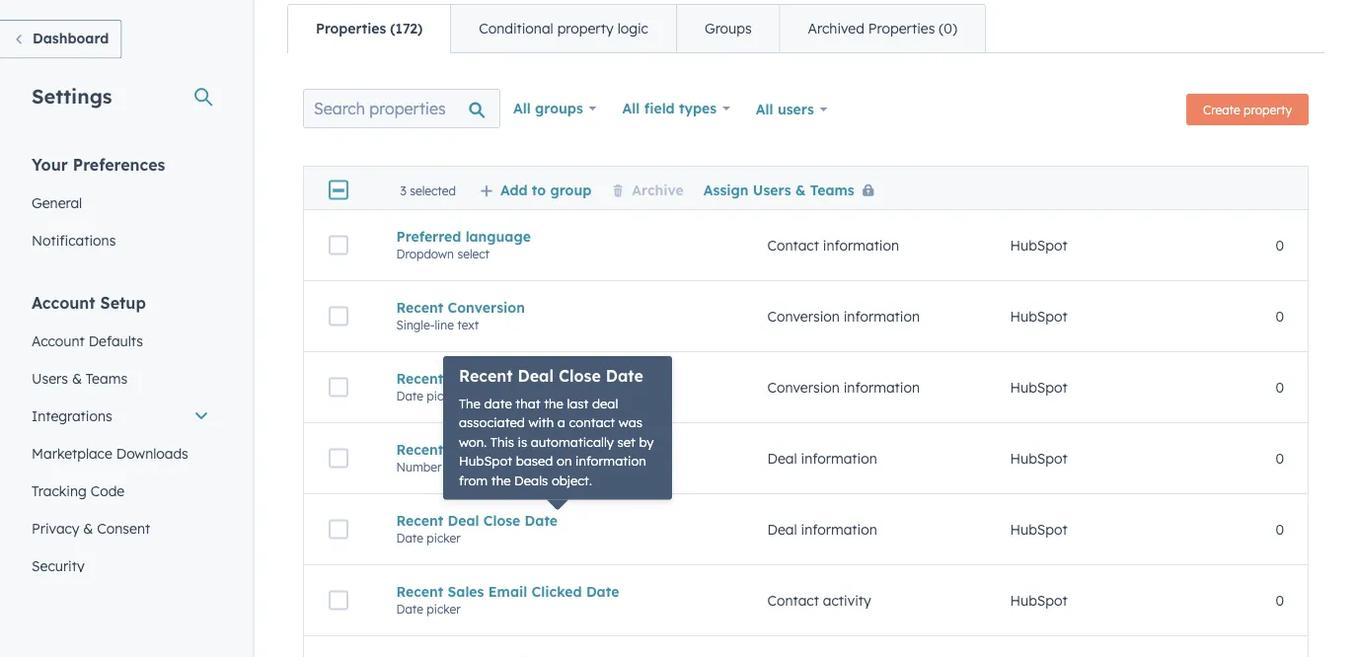 Task type: locate. For each thing, give the bounding box(es) containing it.
teams down 'defaults'
[[86, 370, 127, 387]]

deal for recent deal close date the date that the last deal associated with a contact was won. this is automatically set by hubspot based on information from the deals object.
[[518, 366, 554, 386]]

0 horizontal spatial teams
[[86, 370, 127, 387]]

property for create
[[1244, 102, 1293, 117]]

your preferences element
[[20, 154, 221, 259]]

close inside recent deal close date the date that the last deal associated with a contact was won. this is automatically set by hubspot based on information from the deals object.
[[559, 366, 601, 386]]

deal for recent deal amount number
[[448, 441, 479, 458]]

conversion information for recent conversion date
[[768, 379, 920, 396]]

consent
[[97, 520, 150, 537]]

0 vertical spatial property
[[558, 20, 614, 37]]

1 horizontal spatial all
[[623, 100, 640, 117]]

add to group
[[501, 181, 592, 198]]

0 horizontal spatial property
[[558, 20, 614, 37]]

0 for recent deal close date
[[1276, 521, 1285, 538]]

the up a
[[544, 395, 564, 412]]

tab panel
[[287, 52, 1325, 658]]

field
[[644, 100, 675, 117]]

hubspot for recent conversion
[[1011, 308, 1068, 325]]

property left the logic
[[558, 20, 614, 37]]

0 vertical spatial deal information
[[768, 450, 878, 467]]

0 vertical spatial teams
[[810, 181, 855, 198]]

picker inside recent sales email clicked date date picker
[[427, 602, 461, 617]]

users
[[753, 181, 791, 198], [32, 370, 68, 387]]

2 horizontal spatial &
[[796, 181, 806, 198]]

deal inside recent deal amount number
[[448, 441, 479, 458]]

your
[[32, 155, 68, 174]]

2 vertical spatial &
[[83, 520, 93, 537]]

recent sales email clicked date date picker
[[396, 583, 619, 617]]

deal for recent deal close date date picker
[[448, 512, 479, 529]]

all groups
[[513, 100, 583, 117]]

recent inside recent deal amount number
[[396, 441, 444, 458]]

close down from
[[484, 512, 521, 529]]

deals
[[515, 472, 548, 489]]

0 vertical spatial account
[[32, 293, 95, 313]]

picker up sales
[[427, 531, 461, 546]]

account for account defaults
[[32, 332, 85, 350]]

1 vertical spatial teams
[[86, 370, 127, 387]]

recent
[[396, 299, 444, 316], [459, 366, 513, 386], [396, 370, 444, 387], [396, 441, 444, 458], [396, 512, 444, 529], [396, 583, 444, 601]]

2 deal information from the top
[[768, 521, 878, 538]]

2 0 from the top
[[1276, 308, 1285, 325]]

2 vertical spatial picker
[[427, 602, 461, 617]]

deal inside recent deal close date the date that the last deal associated with a contact was won. this is automatically set by hubspot based on information from the deals object.
[[518, 366, 554, 386]]

recent inside recent conversion single-line text
[[396, 299, 444, 316]]

all groups button
[[501, 89, 610, 128]]

was
[[619, 415, 643, 431]]

text
[[457, 318, 479, 333]]

1 vertical spatial conversion information
[[768, 379, 920, 396]]

account
[[32, 293, 95, 313], [32, 332, 85, 350]]

contact for contact activity
[[768, 592, 819, 609]]

users right assign
[[753, 181, 791, 198]]

close up last
[[559, 366, 601, 386]]

recent inside the recent conversion date date picker
[[396, 370, 444, 387]]

users up integrations on the bottom left of the page
[[32, 370, 68, 387]]

property inside button
[[1244, 102, 1293, 117]]

2 horizontal spatial all
[[756, 101, 774, 118]]

account for account setup
[[32, 293, 95, 313]]

0 horizontal spatial all
[[513, 100, 531, 117]]

properties left "(172)" at the top of page
[[316, 20, 386, 37]]

0 vertical spatial contact
[[768, 237, 819, 254]]

picker down sales
[[427, 602, 461, 617]]

1 account from the top
[[32, 293, 95, 313]]

tab list
[[287, 4, 986, 53]]

recent conversion date date picker
[[396, 370, 563, 404]]

0 for recent conversion
[[1276, 308, 1285, 325]]

properties left (0)
[[869, 20, 935, 37]]

set
[[618, 434, 636, 450]]

hubspot for recent sales email clicked date
[[1011, 592, 1068, 609]]

all inside popup button
[[623, 100, 640, 117]]

security
[[32, 557, 85, 575]]

marketplace
[[32, 445, 112, 462]]

all left field
[[623, 100, 640, 117]]

teams up contact information on the top of page
[[810, 181, 855, 198]]

0 for preferred language
[[1276, 237, 1285, 254]]

& right privacy
[[83, 520, 93, 537]]

picker
[[427, 389, 461, 404], [427, 531, 461, 546], [427, 602, 461, 617]]

account up the account defaults
[[32, 293, 95, 313]]

information for preferred language
[[823, 237, 900, 254]]

0 vertical spatial close
[[559, 366, 601, 386]]

1 horizontal spatial teams
[[810, 181, 855, 198]]

deal
[[592, 395, 618, 412]]

0 horizontal spatial close
[[484, 512, 521, 529]]

automatically
[[531, 434, 614, 450]]

general link
[[20, 184, 221, 222]]

1 vertical spatial &
[[72, 370, 82, 387]]

deal information
[[768, 450, 878, 467], [768, 521, 878, 538]]

dashboard
[[33, 30, 109, 47]]

all left users
[[756, 101, 774, 118]]

0 horizontal spatial users
[[32, 370, 68, 387]]

setup
[[100, 293, 146, 313]]

the
[[544, 395, 564, 412], [492, 472, 511, 489]]

groups link
[[676, 5, 780, 52]]

0 horizontal spatial properties
[[316, 20, 386, 37]]

1 vertical spatial account
[[32, 332, 85, 350]]

amount
[[484, 441, 538, 458]]

property right create
[[1244, 102, 1293, 117]]

recent up number
[[396, 441, 444, 458]]

deal information for recent deal amount
[[768, 450, 878, 467]]

date
[[606, 366, 644, 386], [529, 370, 563, 387], [396, 389, 424, 404], [525, 512, 558, 529], [396, 531, 424, 546], [586, 583, 619, 601], [396, 602, 424, 617]]

2 conversion information from the top
[[768, 379, 920, 396]]

1 deal information from the top
[[768, 450, 878, 467]]

on
[[557, 453, 572, 470]]

& up integrations on the bottom left of the page
[[72, 370, 82, 387]]

all left groups
[[513, 100, 531, 117]]

1 vertical spatial users
[[32, 370, 68, 387]]

& for consent
[[83, 520, 93, 537]]

dropdown
[[396, 247, 454, 261]]

create
[[1204, 102, 1241, 117]]

contact down assign users & teams button
[[768, 237, 819, 254]]

your preferences
[[32, 155, 165, 174]]

all inside popup button
[[513, 100, 531, 117]]

users inside tab panel
[[753, 181, 791, 198]]

date
[[484, 395, 512, 412]]

by
[[639, 434, 654, 450]]

contact left activity
[[768, 592, 819, 609]]

picker up "won."
[[427, 389, 461, 404]]

Search search field
[[303, 89, 501, 128]]

1 horizontal spatial &
[[83, 520, 93, 537]]

4 0 from the top
[[1276, 450, 1285, 467]]

the right from
[[492, 472, 511, 489]]

3 0 from the top
[[1276, 379, 1285, 396]]

deal inside recent deal close date date picker
[[448, 512, 479, 529]]

conditional
[[479, 20, 554, 37]]

1 vertical spatial close
[[484, 512, 521, 529]]

conversion
[[448, 299, 525, 316], [768, 308, 840, 325], [448, 370, 525, 387], [768, 379, 840, 396]]

recent inside recent sales email clicked date date picker
[[396, 583, 444, 601]]

recent deal amount number
[[396, 441, 538, 475]]

1 horizontal spatial users
[[753, 181, 791, 198]]

properties
[[316, 20, 386, 37], [869, 20, 935, 37]]

1 vertical spatial contact
[[768, 592, 819, 609]]

close inside recent deal close date date picker
[[484, 512, 521, 529]]

teams
[[810, 181, 855, 198], [86, 370, 127, 387]]

& up contact information on the top of page
[[796, 181, 806, 198]]

all
[[513, 100, 531, 117], [623, 100, 640, 117], [756, 101, 774, 118]]

0 vertical spatial users
[[753, 181, 791, 198]]

1 vertical spatial the
[[492, 472, 511, 489]]

& inside tab panel
[[796, 181, 806, 198]]

2 account from the top
[[32, 332, 85, 350]]

account setup
[[32, 293, 146, 313]]

0 vertical spatial &
[[796, 181, 806, 198]]

contact
[[768, 237, 819, 254], [768, 592, 819, 609]]

object.
[[552, 472, 592, 489]]

teams inside tab panel
[[810, 181, 855, 198]]

won.
[[459, 434, 487, 450]]

groups
[[705, 20, 752, 37]]

preferences
[[73, 155, 165, 174]]

recent down number
[[396, 512, 444, 529]]

based
[[516, 453, 553, 470]]

users inside "account setup" element
[[32, 370, 68, 387]]

marketplace downloads
[[32, 445, 188, 462]]

hubspot inside recent deal close date the date that the last deal associated with a contact was won. this is automatically set by hubspot based on information from the deals object.
[[459, 453, 513, 470]]

select
[[458, 247, 490, 261]]

1 horizontal spatial close
[[559, 366, 601, 386]]

recent down single-
[[396, 370, 444, 387]]

property
[[558, 20, 614, 37], [1244, 102, 1293, 117]]

preferred language button
[[396, 228, 720, 245]]

account inside 'link'
[[32, 332, 85, 350]]

conditional property logic link
[[450, 5, 676, 52]]

recent conversion date button
[[396, 370, 720, 387]]

information for recent conversion date
[[844, 379, 920, 396]]

account defaults
[[32, 332, 143, 350]]

recent inside recent deal close date date picker
[[396, 512, 444, 529]]

recent deal close date date picker
[[396, 512, 558, 546]]

recent conversion single-line text
[[396, 299, 525, 333]]

add
[[501, 181, 528, 198]]

1 contact from the top
[[768, 237, 819, 254]]

1 vertical spatial property
[[1244, 102, 1293, 117]]

1 picker from the top
[[427, 389, 461, 404]]

account up users & teams
[[32, 332, 85, 350]]

1 vertical spatial picker
[[427, 531, 461, 546]]

5 0 from the top
[[1276, 521, 1285, 538]]

close
[[559, 366, 601, 386], [484, 512, 521, 529]]

6 0 from the top
[[1276, 592, 1285, 609]]

1 horizontal spatial properties
[[869, 20, 935, 37]]

types
[[679, 100, 717, 117]]

0 vertical spatial picker
[[427, 389, 461, 404]]

1 conversion information from the top
[[768, 308, 920, 325]]

3 picker from the top
[[427, 602, 461, 617]]

hubspot for preferred language
[[1011, 237, 1068, 254]]

recent left sales
[[396, 583, 444, 601]]

0 horizontal spatial the
[[492, 472, 511, 489]]

hubspot
[[1011, 237, 1068, 254], [1011, 308, 1068, 325], [1011, 379, 1068, 396], [1011, 450, 1068, 467], [459, 453, 513, 470], [1011, 521, 1068, 538], [1011, 592, 1068, 609]]

privacy & consent
[[32, 520, 150, 537]]

1 horizontal spatial property
[[1244, 102, 1293, 117]]

recent up date
[[459, 366, 513, 386]]

1 horizontal spatial the
[[544, 395, 564, 412]]

0 for recent conversion date
[[1276, 379, 1285, 396]]

1 vertical spatial deal information
[[768, 521, 878, 538]]

0 horizontal spatial &
[[72, 370, 82, 387]]

from
[[459, 472, 488, 489]]

property inside tab list
[[558, 20, 614, 37]]

privacy & consent link
[[20, 510, 221, 548]]

all users
[[756, 101, 814, 118]]

conversion inside the recent conversion date date picker
[[448, 370, 525, 387]]

contact activity
[[768, 592, 872, 609]]

all inside 'popup button'
[[756, 101, 774, 118]]

assign
[[704, 181, 749, 198]]

conversion information
[[768, 308, 920, 325], [768, 379, 920, 396]]

2 contact from the top
[[768, 592, 819, 609]]

0 vertical spatial conversion information
[[768, 308, 920, 325]]

2 picker from the top
[[427, 531, 461, 546]]

archive button
[[612, 181, 684, 198]]

1 0 from the top
[[1276, 237, 1285, 254]]

recent up single-
[[396, 299, 444, 316]]

recent deal close date the date that the last deal associated with a contact was won. this is automatically set by hubspot based on information from the deals object.
[[459, 366, 654, 489]]

0
[[1276, 237, 1285, 254], [1276, 308, 1285, 325], [1276, 379, 1285, 396], [1276, 450, 1285, 467], [1276, 521, 1285, 538], [1276, 592, 1285, 609]]



Task type: vqa. For each thing, say whether or not it's contained in the screenshot.
0 for Recent Deal Amount
yes



Task type: describe. For each thing, give the bounding box(es) containing it.
tracking code link
[[20, 472, 221, 510]]

tab list containing properties (172)
[[287, 4, 986, 53]]

archived
[[808, 20, 865, 37]]

add to group button
[[480, 181, 592, 198]]

to
[[532, 181, 546, 198]]

information for recent conversion
[[844, 308, 920, 325]]

all for all groups
[[513, 100, 531, 117]]

recent deal close date button
[[396, 512, 720, 529]]

& for teams
[[72, 370, 82, 387]]

information for recent deal amount
[[801, 450, 878, 467]]

marketplace downloads link
[[20, 435, 221, 472]]

recent for recent deal close date
[[396, 512, 444, 529]]

create property button
[[1187, 94, 1309, 125]]

archived properties (0)
[[808, 20, 958, 37]]

with
[[529, 415, 554, 431]]

users
[[778, 101, 814, 118]]

(172)
[[390, 20, 423, 37]]

0 vertical spatial the
[[544, 395, 564, 412]]

archive
[[632, 181, 684, 198]]

single-
[[396, 318, 435, 333]]

downloads
[[116, 445, 188, 462]]

integrations button
[[20, 397, 221, 435]]

recent deal close date tooltip
[[443, 356, 672, 500]]

last
[[567, 395, 589, 412]]

account defaults link
[[20, 322, 221, 360]]

recent for recent conversion
[[396, 299, 444, 316]]

number
[[396, 460, 442, 475]]

properties (172)
[[316, 20, 423, 37]]

information inside recent deal close date the date that the last deal associated with a contact was won. this is automatically set by hubspot based on information from the deals object.
[[576, 453, 647, 470]]

picker inside recent deal close date date picker
[[427, 531, 461, 546]]

email
[[488, 583, 528, 601]]

privacy
[[32, 520, 79, 537]]

all field types button
[[610, 89, 743, 128]]

tab panel containing all groups
[[287, 52, 1325, 658]]

this
[[491, 434, 514, 450]]

all field types
[[623, 100, 717, 117]]

tracking
[[32, 482, 87, 500]]

3
[[400, 183, 407, 198]]

close for recent deal close date date picker
[[484, 512, 521, 529]]

assign users & teams
[[704, 181, 855, 198]]

2 properties from the left
[[869, 20, 935, 37]]

create property
[[1204, 102, 1293, 117]]

recent for recent sales email clicked date
[[396, 583, 444, 601]]

all for all field types
[[623, 100, 640, 117]]

users & teams link
[[20, 360, 221, 397]]

general
[[32, 194, 82, 211]]

security link
[[20, 548, 221, 585]]

recent for recent deal amount
[[396, 441, 444, 458]]

0 for recent sales email clicked date
[[1276, 592, 1285, 609]]

sales
[[448, 583, 484, 601]]

0 for recent deal amount
[[1276, 450, 1285, 467]]

hubspot for recent deal amount
[[1011, 450, 1068, 467]]

code
[[91, 482, 125, 500]]

recent sales email clicked date button
[[396, 583, 720, 601]]

integrations
[[32, 407, 112, 425]]

hubspot for recent conversion date
[[1011, 379, 1068, 396]]

recent inside recent deal close date the date that the last deal associated with a contact was won. this is automatically set by hubspot based on information from the deals object.
[[459, 366, 513, 386]]

that
[[516, 395, 541, 412]]

recent for recent conversion date
[[396, 370, 444, 387]]

notifications
[[32, 232, 116, 249]]

account setup element
[[20, 292, 221, 585]]

activity
[[823, 592, 872, 609]]

a
[[558, 415, 566, 431]]

users & teams
[[32, 370, 127, 387]]

assign users & teams button
[[704, 181, 882, 198]]

conversion inside recent conversion single-line text
[[448, 299, 525, 316]]

contact information
[[768, 237, 900, 254]]

close for recent deal close date the date that the last deal associated with a contact was won. this is automatically set by hubspot based on information from the deals object.
[[559, 366, 601, 386]]

tracking code
[[32, 482, 125, 500]]

picker inside the recent conversion date date picker
[[427, 389, 461, 404]]

contact for contact information
[[768, 237, 819, 254]]

(0)
[[939, 20, 958, 37]]

the
[[459, 395, 481, 412]]

is
[[518, 434, 527, 450]]

contact
[[569, 415, 615, 431]]

logic
[[618, 20, 649, 37]]

recent conversion button
[[396, 299, 720, 316]]

archived properties (0) link
[[780, 5, 985, 52]]

line
[[435, 318, 454, 333]]

preferred
[[396, 228, 461, 245]]

settings
[[32, 83, 112, 108]]

group
[[550, 181, 592, 198]]

property for conditional
[[558, 20, 614, 37]]

all for all users
[[756, 101, 774, 118]]

information for recent deal close date
[[801, 521, 878, 538]]

3 selected
[[400, 183, 456, 198]]

selected
[[410, 183, 456, 198]]

conversion information for recent conversion
[[768, 308, 920, 325]]

deal information for recent deal close date
[[768, 521, 878, 538]]

properties (172) link
[[288, 5, 450, 52]]

recent deal amount button
[[396, 441, 720, 458]]

date inside recent deal close date the date that the last deal associated with a contact was won. this is automatically set by hubspot based on information from the deals object.
[[606, 366, 644, 386]]

hubspot for recent deal close date
[[1011, 521, 1068, 538]]

language
[[466, 228, 531, 245]]

1 properties from the left
[[316, 20, 386, 37]]

notifications link
[[20, 222, 221, 259]]

associated
[[459, 415, 525, 431]]

all users button
[[743, 89, 841, 130]]

teams inside "account setup" element
[[86, 370, 127, 387]]

groups
[[535, 100, 583, 117]]



